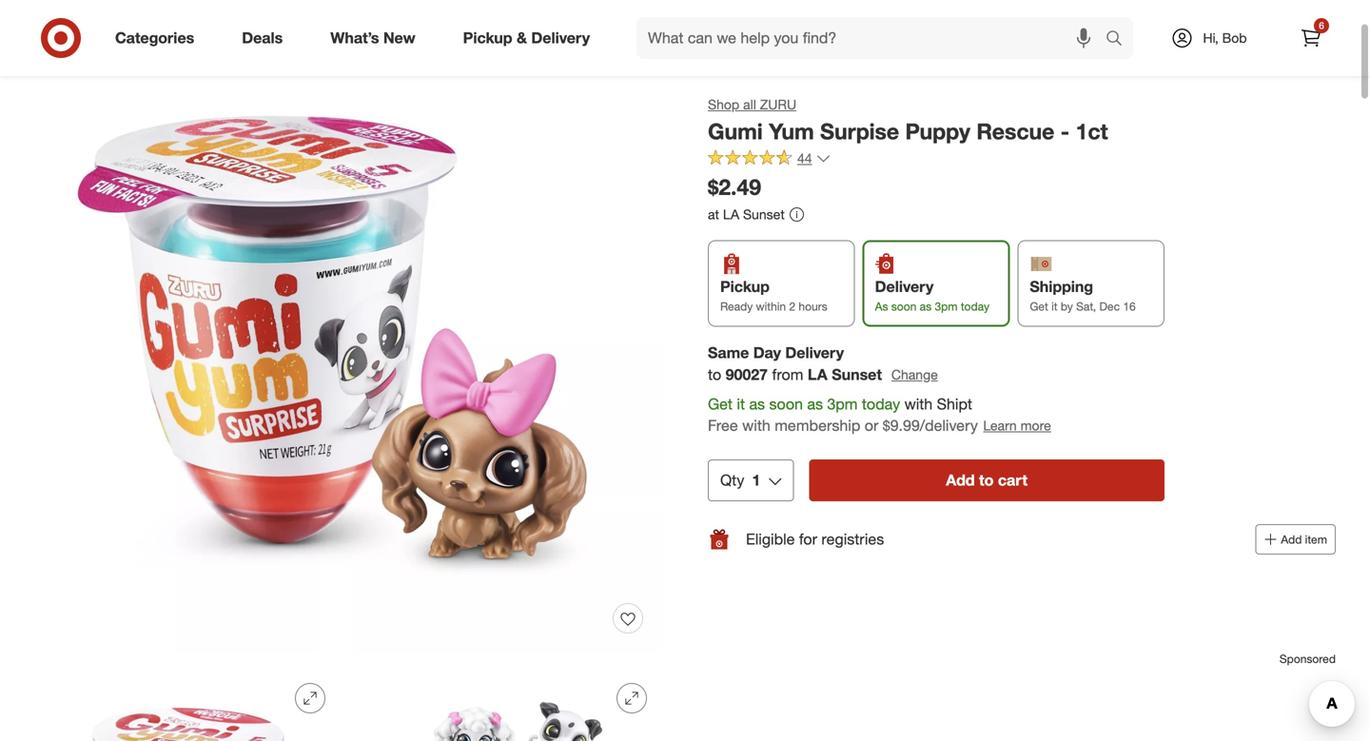 Task type: describe. For each thing, give the bounding box(es) containing it.
0 horizontal spatial as
[[749, 395, 765, 413]]

categories
[[115, 29, 194, 47]]

at
[[708, 206, 719, 223]]

deals
[[242, 29, 283, 47]]

sat,
[[1076, 299, 1096, 313]]

image gallery element
[[34, 25, 662, 741]]

free
[[708, 416, 738, 435]]

gumi yum surpise puppy rescue - 1ct, 3 of 9 image
[[356, 668, 662, 741]]

zuru
[[760, 96, 796, 113]]

shop all zuru gumi yum surpise puppy rescue - 1ct
[[708, 96, 1108, 145]]

cart
[[998, 471, 1028, 489]]

get inside shipping get it by sat, dec 16
[[1030, 299, 1048, 313]]

delivery inside delivery as soon as 3pm today
[[875, 277, 934, 296]]

gumi yum surpise puppy rescue - 1ct, 2 of 9 image
[[34, 668, 341, 741]]

shipt
[[937, 395, 972, 413]]

qty
[[720, 471, 744, 489]]

1 horizontal spatial as
[[807, 395, 823, 413]]

qty 1
[[720, 471, 760, 489]]

for
[[799, 530, 817, 549]]

pickup for &
[[463, 29, 512, 47]]

gumi yum surpise puppy rescue - 1ct, 1 of 9 image
[[34, 25, 662, 653]]

item
[[1305, 532, 1327, 547]]

bob
[[1222, 29, 1247, 46]]

3pm inside delivery as soon as 3pm today
[[935, 299, 958, 313]]

delivery as soon as 3pm today
[[875, 277, 989, 313]]

registries
[[821, 530, 884, 549]]

yum
[[769, 118, 814, 145]]

pickup & delivery link
[[447, 17, 614, 59]]

delivery for pickup & delivery
[[531, 29, 590, 47]]

ready
[[720, 299, 753, 313]]

sponsored
[[1279, 652, 1336, 666]]

eligible
[[746, 530, 795, 549]]

add item button
[[1255, 524, 1336, 555]]

as
[[875, 299, 888, 313]]

What can we help you find? suggestions appear below search field
[[637, 17, 1110, 59]]

90027
[[726, 365, 768, 384]]

dec
[[1099, 299, 1120, 313]]

as inside delivery as soon as 3pm today
[[920, 299, 932, 313]]

shipping
[[1030, 277, 1093, 296]]

soon inside get it as soon as 3pm today with shipt free with membership or $9.99/delivery learn more
[[769, 395, 803, 413]]

what's
[[330, 29, 379, 47]]

hours
[[799, 299, 827, 313]]

by
[[1061, 299, 1073, 313]]

44
[[797, 150, 812, 167]]

delivery for same day delivery
[[785, 344, 844, 362]]

&
[[517, 29, 527, 47]]

la for from
[[808, 365, 827, 384]]

2
[[789, 299, 795, 313]]

or
[[865, 416, 878, 435]]

pickup ready within 2 hours
[[720, 277, 827, 313]]



Task type: vqa. For each thing, say whether or not it's contained in the screenshot.
'Yum'
yes



Task type: locate. For each thing, give the bounding box(es) containing it.
0 horizontal spatial delivery
[[531, 29, 590, 47]]

0 vertical spatial 3pm
[[935, 299, 958, 313]]

0 horizontal spatial today
[[862, 395, 900, 413]]

sunset up get it as soon as 3pm today with shipt free with membership or $9.99/delivery learn more
[[832, 365, 882, 384]]

pickup inside pickup ready within 2 hours
[[720, 277, 770, 296]]

sunset
[[743, 206, 785, 223], [832, 365, 882, 384]]

soon down the from
[[769, 395, 803, 413]]

2 vertical spatial delivery
[[785, 344, 844, 362]]

0 horizontal spatial with
[[742, 416, 770, 435]]

0 vertical spatial it
[[1051, 299, 1058, 313]]

0 vertical spatial sunset
[[743, 206, 785, 223]]

as
[[920, 299, 932, 313], [749, 395, 765, 413], [807, 395, 823, 413]]

add inside 'button'
[[946, 471, 975, 489]]

get inside get it as soon as 3pm today with shipt free with membership or $9.99/delivery learn more
[[708, 395, 733, 413]]

it inside get it as soon as 3pm today with shipt free with membership or $9.99/delivery learn more
[[737, 395, 745, 413]]

6
[[1319, 20, 1324, 31]]

0 horizontal spatial 3pm
[[827, 395, 858, 413]]

3pm right as
[[935, 299, 958, 313]]

same day delivery
[[708, 344, 844, 362]]

within
[[756, 299, 786, 313]]

add for add item
[[1281, 532, 1302, 547]]

what's new link
[[314, 17, 439, 59]]

soon right as
[[891, 299, 917, 313]]

same
[[708, 344, 749, 362]]

as up membership
[[807, 395, 823, 413]]

1 vertical spatial with
[[742, 416, 770, 435]]

today inside delivery as soon as 3pm today
[[961, 299, 989, 313]]

from
[[772, 365, 803, 384]]

44 link
[[708, 149, 831, 171]]

change button
[[890, 364, 939, 386]]

soon
[[891, 299, 917, 313], [769, 395, 803, 413]]

0 vertical spatial today
[[961, 299, 989, 313]]

1 vertical spatial pickup
[[720, 277, 770, 296]]

sunset down $2.49
[[743, 206, 785, 223]]

1 horizontal spatial add
[[1281, 532, 1302, 547]]

add inside button
[[1281, 532, 1302, 547]]

la right at
[[723, 206, 739, 223]]

add left item
[[1281, 532, 1302, 547]]

hi,
[[1203, 29, 1219, 46]]

0 vertical spatial with
[[904, 395, 933, 413]]

1
[[752, 471, 760, 489]]

1 horizontal spatial 3pm
[[935, 299, 958, 313]]

add
[[946, 471, 975, 489], [1281, 532, 1302, 547]]

la
[[723, 206, 739, 223], [808, 365, 827, 384]]

0 horizontal spatial soon
[[769, 395, 803, 413]]

to down same
[[708, 365, 721, 384]]

shop
[[708, 96, 739, 113]]

0 vertical spatial soon
[[891, 299, 917, 313]]

eligible for registries
[[746, 530, 884, 549]]

la for at
[[723, 206, 739, 223]]

1 vertical spatial sunset
[[832, 365, 882, 384]]

0 vertical spatial la
[[723, 206, 739, 223]]

0 vertical spatial add
[[946, 471, 975, 489]]

0 horizontal spatial pickup
[[463, 29, 512, 47]]

what's new
[[330, 29, 415, 47]]

today left by
[[961, 299, 989, 313]]

pickup & delivery
[[463, 29, 590, 47]]

1 horizontal spatial la
[[808, 365, 827, 384]]

0 horizontal spatial la
[[723, 206, 739, 223]]

as down 90027
[[749, 395, 765, 413]]

1 horizontal spatial today
[[961, 299, 989, 313]]

pickup for ready
[[720, 277, 770, 296]]

0 horizontal spatial sunset
[[743, 206, 785, 223]]

with up $9.99/delivery
[[904, 395, 933, 413]]

sunset for from
[[832, 365, 882, 384]]

delivery up as
[[875, 277, 934, 296]]

categories link
[[99, 17, 218, 59]]

deals link
[[226, 17, 307, 59]]

get
[[1030, 299, 1048, 313], [708, 395, 733, 413]]

more
[[1020, 417, 1051, 434]]

$9.99/delivery
[[883, 416, 978, 435]]

0 vertical spatial get
[[1030, 299, 1048, 313]]

delivery right &
[[531, 29, 590, 47]]

1 horizontal spatial sunset
[[832, 365, 882, 384]]

rescue
[[976, 118, 1055, 145]]

delivery up the from
[[785, 344, 844, 362]]

0 vertical spatial delivery
[[531, 29, 590, 47]]

search button
[[1097, 17, 1143, 63]]

0 vertical spatial pickup
[[463, 29, 512, 47]]

add to cart
[[946, 471, 1028, 489]]

new
[[383, 29, 415, 47]]

1 horizontal spatial get
[[1030, 299, 1048, 313]]

0 vertical spatial to
[[708, 365, 721, 384]]

to
[[708, 365, 721, 384], [979, 471, 994, 489]]

search
[[1097, 31, 1143, 49]]

3pm
[[935, 299, 958, 313], [827, 395, 858, 413]]

to 90027
[[708, 365, 768, 384]]

at la sunset
[[708, 206, 785, 223]]

get left by
[[1030, 299, 1048, 313]]

change
[[891, 366, 938, 383]]

1 vertical spatial today
[[862, 395, 900, 413]]

0 horizontal spatial to
[[708, 365, 721, 384]]

1 vertical spatial 3pm
[[827, 395, 858, 413]]

shipping get it by sat, dec 16
[[1030, 277, 1136, 313]]

1 vertical spatial add
[[1281, 532, 1302, 547]]

16
[[1123, 299, 1136, 313]]

it up free
[[737, 395, 745, 413]]

it left by
[[1051, 299, 1058, 313]]

from la sunset change
[[772, 365, 938, 384]]

1 horizontal spatial with
[[904, 395, 933, 413]]

to left cart
[[979, 471, 994, 489]]

1 horizontal spatial to
[[979, 471, 994, 489]]

surpise
[[820, 118, 899, 145]]

with right free
[[742, 416, 770, 435]]

1ct
[[1076, 118, 1108, 145]]

1 horizontal spatial delivery
[[785, 344, 844, 362]]

all
[[743, 96, 756, 113]]

pickup left &
[[463, 29, 512, 47]]

pickup up ready
[[720, 277, 770, 296]]

3pm down the 'from la sunset change'
[[827, 395, 858, 413]]

get up free
[[708, 395, 733, 413]]

learn
[[983, 417, 1017, 434]]

as right as
[[920, 299, 932, 313]]

0 horizontal spatial get
[[708, 395, 733, 413]]

6 link
[[1290, 17, 1332, 59]]

learn more button
[[982, 415, 1052, 437]]

delivery
[[531, 29, 590, 47], [875, 277, 934, 296], [785, 344, 844, 362]]

to inside 'button'
[[979, 471, 994, 489]]

1 vertical spatial soon
[[769, 395, 803, 413]]

1 horizontal spatial soon
[[891, 299, 917, 313]]

1 vertical spatial it
[[737, 395, 745, 413]]

add item
[[1281, 532, 1327, 547]]

membership
[[775, 416, 860, 435]]

$2.49
[[708, 174, 761, 201]]

1 horizontal spatial it
[[1051, 299, 1058, 313]]

0 horizontal spatial it
[[737, 395, 745, 413]]

la right the from
[[808, 365, 827, 384]]

0 horizontal spatial add
[[946, 471, 975, 489]]

1 vertical spatial delivery
[[875, 277, 934, 296]]

add to cart button
[[809, 460, 1165, 501]]

with
[[904, 395, 933, 413], [742, 416, 770, 435]]

day
[[753, 344, 781, 362]]

sunset for at
[[743, 206, 785, 223]]

hi, bob
[[1203, 29, 1247, 46]]

1 horizontal spatial pickup
[[720, 277, 770, 296]]

gumi
[[708, 118, 763, 145]]

today inside get it as soon as 3pm today with shipt free with membership or $9.99/delivery learn more
[[862, 395, 900, 413]]

pickup
[[463, 29, 512, 47], [720, 277, 770, 296]]

soon inside delivery as soon as 3pm today
[[891, 299, 917, 313]]

1 vertical spatial to
[[979, 471, 994, 489]]

get it as soon as 3pm today with shipt free with membership or $9.99/delivery learn more
[[708, 395, 1051, 435]]

2 horizontal spatial as
[[920, 299, 932, 313]]

puppy
[[905, 118, 970, 145]]

today up the or
[[862, 395, 900, 413]]

it inside shipping get it by sat, dec 16
[[1051, 299, 1058, 313]]

2 horizontal spatial delivery
[[875, 277, 934, 296]]

today
[[961, 299, 989, 313], [862, 395, 900, 413]]

add for add to cart
[[946, 471, 975, 489]]

add left cart
[[946, 471, 975, 489]]

it
[[1051, 299, 1058, 313], [737, 395, 745, 413]]

-
[[1061, 118, 1070, 145]]

3pm inside get it as soon as 3pm today with shipt free with membership or $9.99/delivery learn more
[[827, 395, 858, 413]]

1 vertical spatial la
[[808, 365, 827, 384]]

1 vertical spatial get
[[708, 395, 733, 413]]



